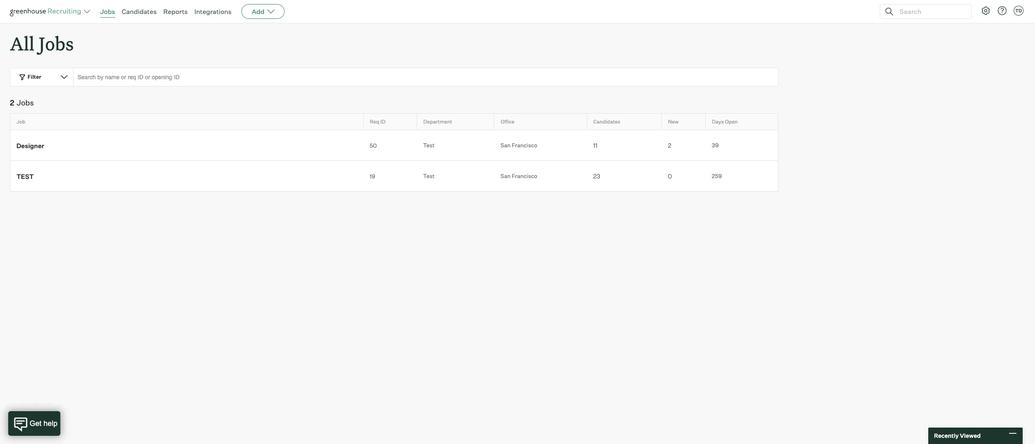 Task type: locate. For each thing, give the bounding box(es) containing it.
reports link
[[163, 7, 188, 16]]

2 vertical spatial jobs
[[17, 98, 34, 107]]

candidates link
[[122, 7, 157, 16]]

jobs up job
[[17, 98, 34, 107]]

2 test from the top
[[423, 173, 435, 180]]

1 vertical spatial san
[[501, 173, 511, 180]]

1 test from the top
[[423, 142, 435, 149]]

259
[[712, 173, 722, 180]]

2
[[10, 98, 14, 107], [668, 142, 672, 150]]

jobs
[[100, 7, 115, 16], [39, 31, 74, 55], [17, 98, 34, 107]]

1 vertical spatial francisco
[[512, 173, 537, 180]]

department
[[423, 119, 452, 125]]

2 san from the top
[[501, 173, 511, 180]]

all jobs
[[10, 31, 74, 55]]

0 vertical spatial 2
[[10, 98, 14, 107]]

td button
[[1014, 6, 1024, 16]]

days
[[712, 119, 724, 125]]

1 horizontal spatial 2
[[668, 142, 672, 150]]

Search text field
[[898, 6, 964, 17]]

san francisco for 23
[[501, 173, 537, 180]]

0 vertical spatial jobs
[[100, 7, 115, 16]]

add
[[252, 7, 265, 16]]

configure image
[[981, 6, 991, 16]]

0 horizontal spatial jobs
[[17, 98, 34, 107]]

0 vertical spatial francisco
[[512, 142, 537, 149]]

0
[[668, 173, 672, 180]]

jobs left candidates link at the left top of page
[[100, 7, 115, 16]]

candidates right jobs link
[[122, 7, 157, 16]]

1 vertical spatial candidates
[[594, 119, 620, 125]]

req
[[370, 119, 379, 125]]

days open
[[712, 119, 738, 125]]

test for 11
[[423, 142, 435, 149]]

1 vertical spatial jobs
[[39, 31, 74, 55]]

san for 23
[[501, 173, 511, 180]]

jobs link
[[100, 7, 115, 16]]

candidates up 11
[[594, 119, 620, 125]]

candidates
[[122, 7, 157, 16], [594, 119, 620, 125]]

0 horizontal spatial 2
[[10, 98, 14, 107]]

2 san francisco from the top
[[501, 173, 537, 180]]

2 horizontal spatial jobs
[[100, 7, 115, 16]]

jobs for 2 jobs
[[17, 98, 34, 107]]

1 vertical spatial san francisco
[[501, 173, 537, 180]]

1 san francisco from the top
[[501, 142, 537, 149]]

1 vertical spatial test
[[423, 173, 435, 180]]

req id
[[370, 119, 386, 125]]

integrations link
[[194, 7, 232, 16]]

san francisco
[[501, 142, 537, 149], [501, 173, 537, 180]]

greenhouse recruiting image
[[10, 7, 84, 16]]

23 link
[[587, 172, 662, 181]]

1 francisco from the top
[[512, 142, 537, 149]]

11
[[593, 142, 598, 150]]

jobs down greenhouse recruiting image
[[39, 31, 74, 55]]

francisco
[[512, 142, 537, 149], [512, 173, 537, 180]]

test
[[423, 142, 435, 149], [423, 173, 435, 180]]

50
[[370, 142, 377, 149]]

integrations
[[194, 7, 232, 16]]

1 horizontal spatial jobs
[[39, 31, 74, 55]]

recently
[[934, 433, 959, 440]]

0 vertical spatial test
[[423, 142, 435, 149]]

1 san from the top
[[501, 142, 511, 149]]

0 vertical spatial san francisco
[[501, 142, 537, 149]]

td button
[[1012, 4, 1025, 17]]

1 vertical spatial 2
[[668, 142, 672, 150]]

0 vertical spatial candidates
[[122, 7, 157, 16]]

san
[[501, 142, 511, 149], [501, 173, 511, 180]]

2 francisco from the top
[[512, 173, 537, 180]]

2 for 2 jobs
[[10, 98, 14, 107]]

0 vertical spatial san
[[501, 142, 511, 149]]



Task type: vqa. For each thing, say whether or not it's contained in the screenshot.
topmost Name
no



Task type: describe. For each thing, give the bounding box(es) containing it.
new
[[668, 119, 679, 125]]

office
[[501, 119, 515, 125]]

2 jobs
[[10, 98, 34, 107]]

reports
[[163, 7, 188, 16]]

test link
[[10, 172, 364, 181]]

filter
[[28, 74, 41, 80]]

11 link
[[587, 141, 662, 150]]

viewed
[[960, 433, 981, 440]]

francisco for 23
[[512, 173, 537, 180]]

recently viewed
[[934, 433, 981, 440]]

job
[[16, 119, 25, 125]]

39
[[712, 142, 719, 149]]

1 horizontal spatial candidates
[[594, 119, 620, 125]]

san francisco for 11
[[501, 142, 537, 149]]

francisco for 11
[[512, 142, 537, 149]]

2 for 2
[[668, 142, 672, 150]]

all
[[10, 31, 34, 55]]

designer
[[16, 142, 44, 150]]

id
[[380, 119, 386, 125]]

Search by name or req ID or opening ID text field
[[73, 68, 779, 87]]

add button
[[242, 4, 285, 19]]

test for 23
[[423, 173, 435, 180]]

designer link
[[10, 141, 364, 150]]

0 link
[[662, 172, 706, 181]]

open
[[725, 119, 738, 125]]

0 horizontal spatial candidates
[[122, 7, 157, 16]]

jobs for all jobs
[[39, 31, 74, 55]]

23
[[593, 173, 600, 180]]

test
[[16, 173, 34, 181]]

td
[[1016, 8, 1022, 14]]

san for 11
[[501, 142, 511, 149]]

19
[[370, 173, 375, 180]]

2 link
[[662, 141, 706, 150]]



